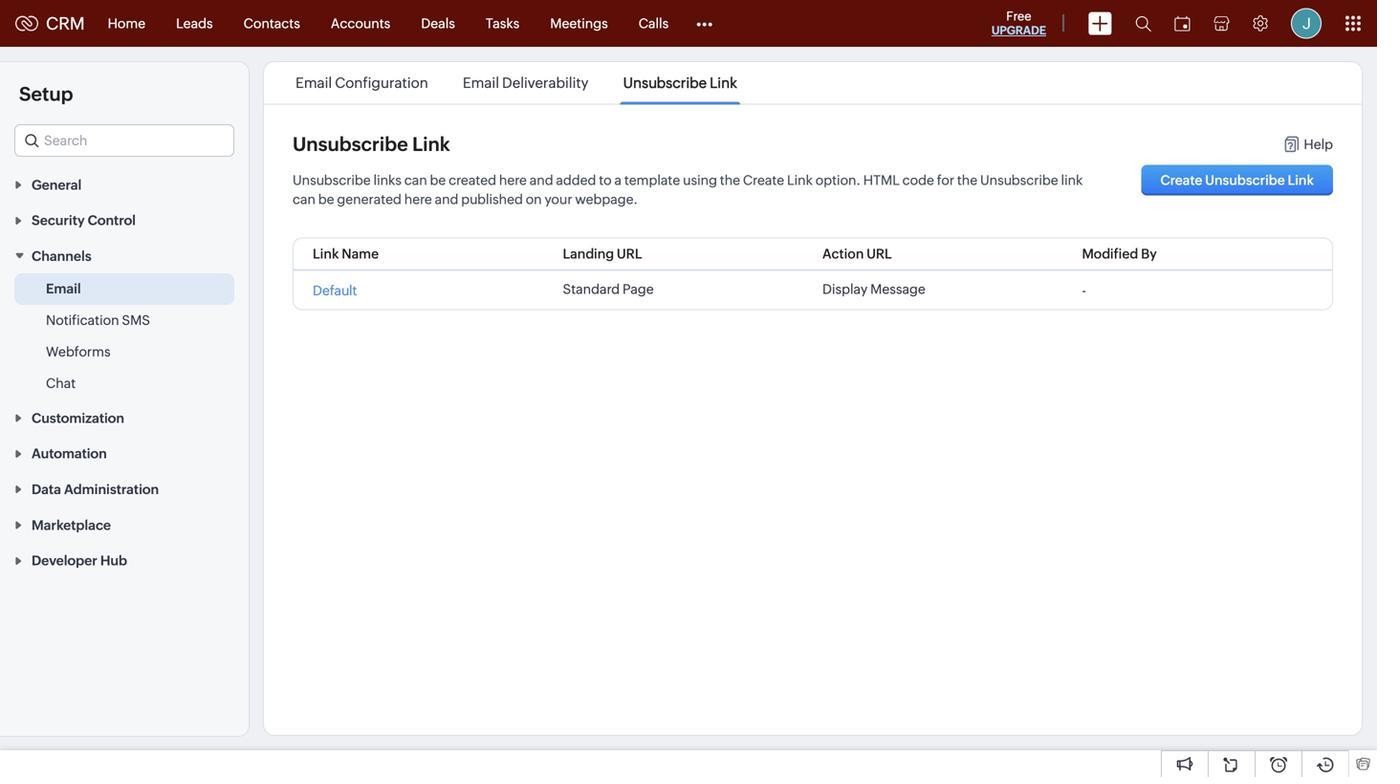 Task type: vqa. For each thing, say whether or not it's contained in the screenshot.
leftmost the
yes



Task type: describe. For each thing, give the bounding box(es) containing it.
general
[[32, 177, 82, 193]]

logo image
[[15, 16, 38, 31]]

chat
[[46, 376, 76, 391]]

page
[[623, 282, 654, 297]]

meetings link
[[535, 0, 623, 46]]

generated
[[337, 192, 402, 207]]

profile element
[[1280, 0, 1333, 46]]

unsubscribe link link
[[620, 75, 740, 91]]

1 the from the left
[[720, 173, 740, 188]]

customization
[[32, 411, 124, 426]]

Other Modules field
[[684, 8, 725, 39]]

deals link
[[406, 0, 470, 46]]

home
[[108, 16, 145, 31]]

free
[[1006, 9, 1031, 23]]

-
[[1082, 283, 1086, 298]]

deals
[[421, 16, 455, 31]]

webforms
[[46, 344, 111, 360]]

2 the from the left
[[957, 173, 977, 188]]

upgrade
[[992, 24, 1046, 37]]

1 horizontal spatial be
[[430, 173, 446, 188]]

crm link
[[15, 14, 85, 33]]

email for email configuration
[[296, 75, 332, 91]]

create menu image
[[1088, 12, 1112, 35]]

email deliverability
[[463, 75, 589, 91]]

a
[[614, 173, 622, 188]]

chat link
[[46, 374, 76, 393]]

link up created
[[412, 133, 450, 155]]

link inside button
[[1288, 173, 1314, 188]]

1 horizontal spatial unsubscribe link
[[623, 75, 737, 91]]

notification sms link
[[46, 311, 150, 330]]

unsubscribe inside button
[[1205, 173, 1285, 188]]

deliverability
[[502, 75, 589, 91]]

search element
[[1124, 0, 1163, 47]]

link inside unsubscribe links can be created here and added to a template using the create link option. html code for the unsubscribe link can be generated here and published on your webpage.
[[787, 173, 813, 188]]

using
[[683, 173, 717, 188]]

tasks link
[[470, 0, 535, 46]]

links
[[373, 173, 402, 188]]

marketplace
[[32, 518, 111, 533]]

security control button
[[0, 202, 249, 238]]

email link
[[46, 279, 81, 298]]

create unsubscribe link button
[[1141, 165, 1333, 196]]

webpage.
[[575, 192, 638, 207]]

notification sms
[[46, 313, 150, 328]]

control
[[88, 213, 136, 228]]

landing
[[563, 246, 614, 262]]

url for landing url
[[617, 246, 642, 262]]

calendar image
[[1174, 16, 1191, 31]]

configuration
[[335, 75, 428, 91]]

data administration
[[32, 482, 159, 497]]

security control
[[32, 213, 136, 228]]

display message
[[822, 282, 925, 297]]

profile image
[[1291, 8, 1322, 39]]

action url
[[822, 246, 892, 262]]

default
[[313, 283, 357, 298]]

administration
[[64, 482, 159, 497]]

automation
[[32, 446, 107, 462]]

by
[[1141, 246, 1157, 262]]

email configuration link
[[293, 75, 431, 91]]

calls link
[[623, 0, 684, 46]]

hub
[[100, 553, 127, 569]]

html
[[863, 173, 900, 188]]

email deliverability link
[[460, 75, 591, 91]]

accounts
[[331, 16, 390, 31]]

crm
[[46, 14, 85, 33]]

create inside unsubscribe links can be created here and added to a template using the create link option. html code for the unsubscribe link can be generated here and published on your webpage.
[[743, 173, 784, 188]]

standard
[[563, 282, 620, 297]]

customization button
[[0, 400, 249, 435]]

sms
[[122, 313, 150, 328]]

notification
[[46, 313, 119, 328]]

to
[[599, 173, 612, 188]]

published
[[461, 192, 523, 207]]

template
[[624, 173, 680, 188]]

search image
[[1135, 15, 1151, 32]]

channels
[[32, 249, 92, 264]]

leads
[[176, 16, 213, 31]]

list containing email configuration
[[278, 62, 755, 104]]

security
[[32, 213, 85, 228]]

channels region
[[0, 274, 249, 400]]

automation button
[[0, 435, 249, 471]]



Task type: locate. For each thing, give the bounding box(es) containing it.
be left generated
[[318, 192, 334, 207]]

1 url from the left
[[617, 246, 642, 262]]

added
[[556, 173, 596, 188]]

0 horizontal spatial here
[[404, 192, 432, 207]]

0 horizontal spatial unsubscribe link
[[293, 133, 450, 155]]

email inside channels region
[[46, 281, 81, 296]]

1 horizontal spatial here
[[499, 173, 527, 188]]

2 url from the left
[[867, 246, 892, 262]]

data
[[32, 482, 61, 497]]

can right links
[[404, 173, 427, 188]]

name
[[342, 246, 379, 262]]

help
[[1304, 137, 1333, 152]]

be left created
[[430, 173, 446, 188]]

create inside button
[[1161, 173, 1202, 188]]

0 horizontal spatial be
[[318, 192, 334, 207]]

free upgrade
[[992, 9, 1046, 37]]

Search text field
[[15, 125, 233, 156]]

link down other modules field at the top of page
[[710, 75, 737, 91]]

0 horizontal spatial create
[[743, 173, 784, 188]]

link
[[1061, 173, 1083, 188]]

0 vertical spatial here
[[499, 173, 527, 188]]

1 horizontal spatial email
[[296, 75, 332, 91]]

action
[[822, 246, 864, 262]]

created
[[449, 173, 496, 188]]

1 horizontal spatial url
[[867, 246, 892, 262]]

0 horizontal spatial url
[[617, 246, 642, 262]]

list
[[278, 62, 755, 104]]

2 create from the left
[[1161, 173, 1202, 188]]

for
[[937, 173, 954, 188]]

message
[[870, 282, 925, 297]]

1 vertical spatial unsubscribe link
[[293, 133, 450, 155]]

meetings
[[550, 16, 608, 31]]

and down created
[[435, 192, 458, 207]]

marketplace button
[[0, 507, 249, 543]]

0 horizontal spatial can
[[293, 192, 316, 207]]

landing url
[[563, 246, 642, 262]]

can left generated
[[293, 192, 316, 207]]

url for action url
[[867, 246, 892, 262]]

home link
[[92, 0, 161, 46]]

your
[[545, 192, 572, 207]]

the right for
[[957, 173, 977, 188]]

display
[[822, 282, 868, 297]]

0 horizontal spatial email
[[46, 281, 81, 296]]

create menu element
[[1077, 0, 1124, 46]]

0 vertical spatial and
[[530, 173, 553, 188]]

0 vertical spatial can
[[404, 173, 427, 188]]

0 horizontal spatial the
[[720, 173, 740, 188]]

modified
[[1082, 246, 1138, 262]]

1 horizontal spatial can
[[404, 173, 427, 188]]

email down channels
[[46, 281, 81, 296]]

1 vertical spatial and
[[435, 192, 458, 207]]

webforms link
[[46, 342, 111, 361]]

developer
[[32, 553, 97, 569]]

standard page
[[563, 282, 654, 297]]

unsubscribe link down other modules field at the top of page
[[623, 75, 737, 91]]

link left name
[[313, 246, 339, 262]]

and
[[530, 173, 553, 188], [435, 192, 458, 207]]

here up on
[[499, 173, 527, 188]]

general button
[[0, 166, 249, 202]]

1 horizontal spatial the
[[957, 173, 977, 188]]

here right generated
[[404, 192, 432, 207]]

modified by
[[1082, 246, 1157, 262]]

create
[[743, 173, 784, 188], [1161, 173, 1202, 188]]

url up display message in the right of the page
[[867, 246, 892, 262]]

email
[[296, 75, 332, 91], [463, 75, 499, 91], [46, 281, 81, 296]]

email configuration
[[296, 75, 428, 91]]

here
[[499, 173, 527, 188], [404, 192, 432, 207]]

unsubscribe link up links
[[293, 133, 450, 155]]

1 horizontal spatial create
[[1161, 173, 1202, 188]]

1 horizontal spatial and
[[530, 173, 553, 188]]

url up page
[[617, 246, 642, 262]]

1 vertical spatial be
[[318, 192, 334, 207]]

data administration button
[[0, 471, 249, 507]]

None field
[[14, 124, 234, 157]]

and up on
[[530, 173, 553, 188]]

leads link
[[161, 0, 228, 46]]

on
[[526, 192, 542, 207]]

channels button
[[0, 238, 249, 274]]

contacts link
[[228, 0, 315, 46]]

developer hub button
[[0, 543, 249, 578]]

email down tasks link
[[463, 75, 499, 91]]

2 horizontal spatial email
[[463, 75, 499, 91]]

tasks
[[486, 16, 520, 31]]

setup
[[19, 83, 73, 105]]

0 horizontal spatial and
[[435, 192, 458, 207]]

link down "help"
[[1288, 173, 1314, 188]]

unsubscribe
[[623, 75, 707, 91], [293, 133, 408, 155], [293, 173, 371, 188], [980, 173, 1058, 188], [1205, 173, 1285, 188]]

0 vertical spatial be
[[430, 173, 446, 188]]

1 vertical spatial here
[[404, 192, 432, 207]]

accounts link
[[315, 0, 406, 46]]

code
[[902, 173, 934, 188]]

link
[[710, 75, 737, 91], [412, 133, 450, 155], [787, 173, 813, 188], [1288, 173, 1314, 188], [313, 246, 339, 262]]

option.
[[815, 173, 861, 188]]

0 vertical spatial unsubscribe link
[[623, 75, 737, 91]]

1 create from the left
[[743, 173, 784, 188]]

unsubscribe links can be created here and added to a template using the create link option. html code for the unsubscribe link can be generated here and published on your webpage.
[[293, 173, 1083, 207]]

contacts
[[243, 16, 300, 31]]

1 vertical spatial can
[[293, 192, 316, 207]]

calls
[[639, 16, 669, 31]]

create unsubscribe link
[[1161, 173, 1314, 188]]

link name
[[313, 246, 379, 262]]

url
[[617, 246, 642, 262], [867, 246, 892, 262]]

email left configuration
[[296, 75, 332, 91]]

the right using
[[720, 173, 740, 188]]

link left option.
[[787, 173, 813, 188]]

email for email deliverability
[[463, 75, 499, 91]]

can
[[404, 173, 427, 188], [293, 192, 316, 207]]

developer hub
[[32, 553, 127, 569]]

the
[[720, 173, 740, 188], [957, 173, 977, 188]]

unsubscribe link
[[623, 75, 737, 91], [293, 133, 450, 155]]



